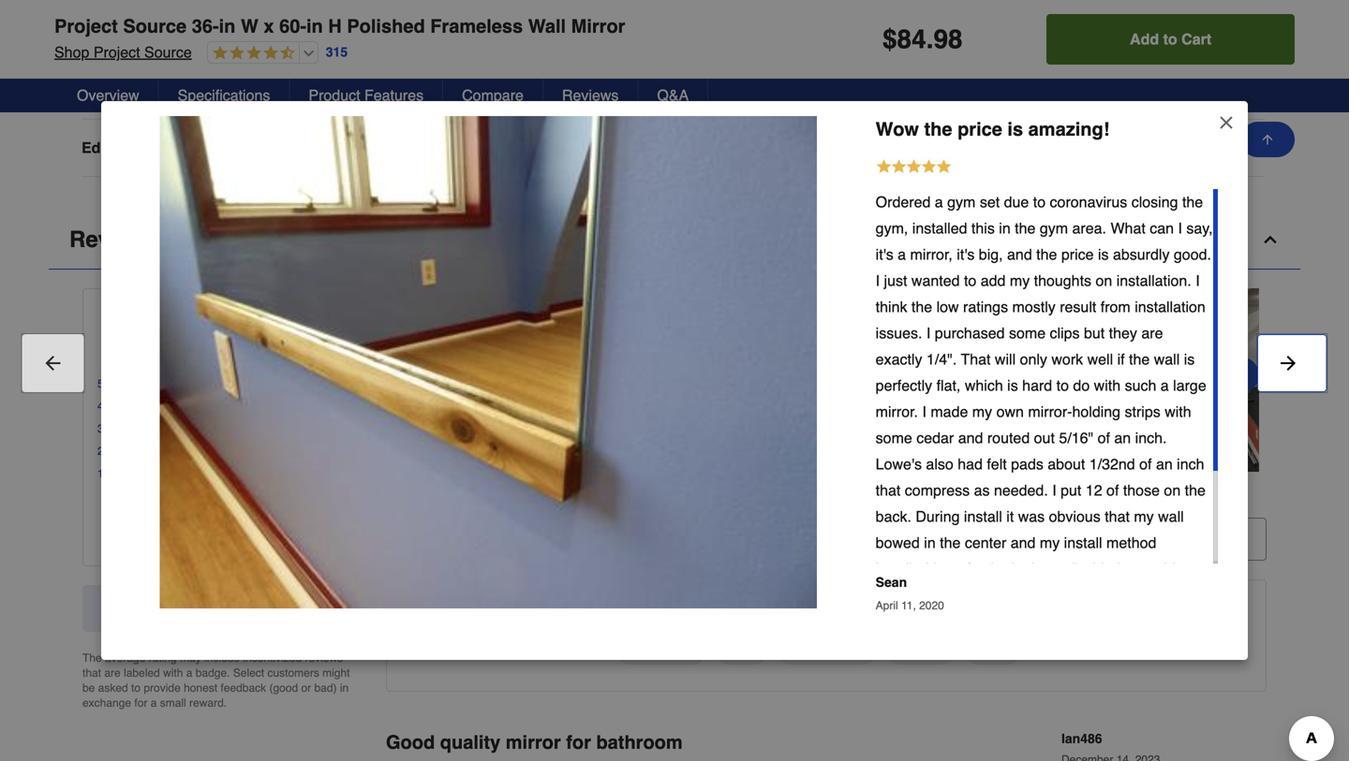 Task type: locate. For each thing, give the bounding box(es) containing it.
this
[[972, 220, 995, 237], [242, 600, 266, 617]]

2 3% from the top
[[325, 445, 341, 458]]

the down inch
[[1185, 482, 1206, 499]]

1 horizontal spatial frame
[[543, 82, 582, 99]]

ratings
[[963, 298, 1008, 316]]

and up had
[[958, 430, 983, 447]]

1 vertical spatial install
[[1064, 535, 1102, 552]]

1 vertical spatial 315
[[182, 333, 204, 348]]

84
[[897, 24, 926, 54]]

0 vertical spatial 3%
[[325, 422, 341, 436]]

1 horizontal spatial arrow right image
[[1277, 352, 1299, 375]]

0 vertical spatial some
[[1009, 325, 1046, 342]]

1 vertical spatial customer
[[406, 600, 476, 617]]

that up back.
[[876, 482, 901, 499]]

out right the 4.5
[[260, 307, 286, 328]]

is
[[1008, 119, 1023, 140], [1098, 246, 1109, 263], [1184, 351, 1195, 368], [1007, 377, 1018, 394]]

add to cart button
[[1047, 14, 1295, 65]]

in inside the average rating may include incentivized reviews that are labeled with a badge. select customers might be asked to provide honest feedback (good or bad) in exchange for a small reward.
[[340, 682, 349, 695]]

no frame up polished cell
[[787, 82, 849, 99]]

handled
[[876, 561, 929, 578]]

1 horizontal spatial polished
[[787, 139, 845, 156]]

4.5 stars image left the 4.5
[[116, 303, 221, 331]]

with right do
[[1094, 377, 1121, 394]]

set
[[980, 193, 1000, 211]]

also up compress
[[926, 456, 954, 473]]

review up filters
[[489, 489, 541, 506]]

5 up the 4
[[97, 378, 104, 391]]

type
[[82, 25, 115, 42], [122, 139, 156, 156]]

with down rating
[[163, 667, 183, 680]]

(i
[[1036, 587, 1045, 604]]

1 vertical spatial reviews
[[69, 227, 159, 252]]

it
[[1007, 508, 1014, 526], [933, 561, 941, 578], [925, 587, 932, 604]]

0 horizontal spatial out
[[260, 307, 286, 328]]

wow
[[876, 119, 919, 140]]

0 horizontal spatial also
[[926, 456, 954, 473]]

about
[[1048, 456, 1085, 473]]

1 vertical spatial mirror
[[506, 732, 561, 754]]

0 vertical spatial it
[[1007, 508, 1014, 526]]

customer liked
[[439, 644, 539, 661]]

0 vertical spatial 315
[[326, 45, 348, 60]]

the down during on the bottom right of page
[[940, 535, 961, 552]]

5 up 79%
[[312, 307, 322, 328]]

deciding
[[1024, 640, 1080, 657]]

just down give
[[1101, 640, 1125, 657]]

0 vertical spatial was
[[1018, 508, 1045, 526]]

that down the
[[82, 667, 101, 680]]

1 it's from the left
[[876, 246, 894, 263]]

just up "think"
[[884, 272, 907, 290]]

frame down 60-
[[276, 82, 315, 99]]

no frame up beveled
[[520, 82, 582, 99]]

(good
[[269, 682, 298, 695]]

4
[[97, 400, 104, 413]]

5%
[[325, 467, 341, 481]]

1 vertical spatial price
[[1062, 246, 1094, 263]]

framed
[[1054, 139, 1106, 156]]

for inside the average rating may include incentivized reviews that are labeled with a badge. select customers might be asked to provide honest feedback (good or bad) in exchange for a small reward.
[[134, 697, 147, 710]]

wow the price is amazing!
[[876, 119, 1110, 140]]

wall up large on the right of the page
[[1154, 351, 1180, 368]]

98
[[934, 24, 963, 54]]

2 vertical spatial that
[[82, 667, 101, 680]]

framed cell
[[1054, 139, 1209, 157]]

0 horizontal spatial no
[[253, 82, 272, 99]]

behind
[[936, 613, 981, 631]]

no frame cell up wow at the right
[[787, 81, 942, 100]]

source up shop project source on the top left
[[123, 15, 187, 37]]

2 horizontal spatial that
[[1105, 508, 1130, 526]]

3 no frame from the left
[[787, 82, 849, 99]]

0 vertical spatial 5
[[312, 307, 322, 328]]

3%
[[325, 422, 341, 436], [325, 445, 341, 458]]

3
[[97, 422, 104, 436]]

sean
[[876, 575, 907, 590]]

4.5 stars image
[[208, 45, 295, 62], [116, 303, 221, 331]]

no up beveled
[[520, 82, 539, 99]]

arrow right image
[[1277, 352, 1299, 375], [1234, 364, 1249, 387]]

polished left wow at the right
[[787, 139, 845, 156]]

0 vertical spatial out
[[260, 307, 286, 328]]

2
[[97, 445, 104, 458]]

no frame cell
[[253, 81, 408, 100], [520, 81, 675, 100], [787, 81, 942, 100]]

beveled cell
[[520, 139, 675, 157]]

0 vertical spatial wall
[[1154, 351, 1180, 368]]

to right the 'deciding' at the right of page
[[1085, 640, 1097, 657]]

be
[[82, 682, 95, 695]]

2 vertical spatial it
[[925, 587, 932, 604]]

0 horizontal spatial 315
[[182, 333, 204, 348]]

filters
[[473, 531, 518, 548]]

considered
[[1081, 587, 1154, 604]]

to down labeled
[[131, 682, 141, 695]]

1 no frame cell from the left
[[253, 81, 408, 100]]

36"
[[1056, 561, 1078, 578]]

0 horizontal spatial 5
[[97, 378, 104, 391]]

holding
[[1072, 403, 1121, 421]]

out down mirror-
[[1034, 430, 1055, 447]]

some down mirror. at the right bottom
[[876, 430, 912, 447]]

0 vertical spatial that
[[876, 482, 901, 499]]

0 horizontal spatial mirror
[[506, 732, 561, 754]]

wide
[[1082, 561, 1113, 578]]

1 no frame from the left
[[253, 82, 315, 99]]

1 horizontal spatial it
[[933, 561, 941, 578]]

on up the from
[[1096, 272, 1113, 290]]

think
[[876, 298, 907, 316]]

that
[[876, 482, 901, 499], [1105, 508, 1130, 526], [82, 667, 101, 680]]

0 horizontal spatial no frame
[[253, 82, 315, 99]]

0 vertical spatial review
[[207, 333, 250, 348]]

add
[[1130, 30, 1159, 48]]

amazing!
[[1029, 119, 1110, 140]]

wall for 1st wall "cell"
[[253, 25, 282, 42]]

small
[[160, 697, 186, 710]]

wall cell
[[253, 24, 408, 43], [520, 24, 675, 43]]

1 horizontal spatial 5
[[312, 307, 322, 328]]

and
[[1007, 246, 1032, 263], [958, 430, 983, 447], [1011, 535, 1036, 552]]

1 vertical spatial polished
[[787, 139, 845, 156]]

with down large on the right of the page
[[1165, 403, 1192, 421]]

clips up the 'deciding' at the right of page
[[1053, 613, 1083, 631]]

mirror down (i
[[1010, 613, 1049, 631]]

0 vertical spatial project
[[54, 15, 118, 37]]

315 customer review s
[[386, 489, 549, 506]]

exactly
[[876, 351, 922, 368]]

this inside ordered a gym set due to coronavirus closing the gym, installed this in the gym area. what can i say, it's a mirror, it's big, and the price is absurdly good. i just wanted to add my thoughts on installation. i think the low ratings mostly result from installation issues. i purchased some clips but they are exactly 1/4". that will only work well if the wall is perfectly flat, which is hard to do with such a large mirror. i made my own mirror-holding strips with some cedar and routed out 5/16" of an inch. lowe's also had felt pads about 1/32nd of an inch that compress as needed. i put 12 of those on the back. during install it was obvious that my wall bowed in the center and my install method handled it perfectly. and at 36" wide i was able to secure it to three studs. (i also considered using washers behind the mirror clips to give them a little more than 1/4" before deciding to just make my own.)
[[972, 220, 995, 237]]

installed
[[912, 220, 967, 237]]

1 3% from the top
[[325, 422, 341, 436]]

1 horizontal spatial s
[[541, 489, 549, 506]]

0 horizontal spatial type
[[82, 25, 115, 42]]

reviews for the bottom reviews button
[[69, 227, 159, 252]]

0 horizontal spatial it's
[[876, 246, 894, 263]]

that inside the average rating may include incentivized reviews that are labeled with a badge. select customers might be asked to provide honest feedback (good or bad) in exchange for a small reward.
[[82, 667, 101, 680]]

using
[[1158, 587, 1194, 604]]

review inside button
[[220, 521, 272, 539]]

1 horizontal spatial gym
[[1040, 220, 1068, 237]]

review right write
[[220, 521, 272, 539]]

own.)
[[876, 666, 912, 683]]

1 horizontal spatial that
[[876, 482, 901, 499]]

give
[[1104, 613, 1132, 631]]

no frame down 60-
[[253, 82, 315, 99]]

a right write
[[208, 521, 216, 539]]

10%
[[319, 400, 341, 413]]

with
[[1094, 377, 1121, 394], [1165, 403, 1192, 421], [163, 667, 183, 680]]

0 horizontal spatial polished
[[347, 15, 425, 37]]

4.5 stars image down w
[[208, 45, 295, 62]]

q&a button
[[638, 79, 709, 112]]

1 vertical spatial review
[[489, 489, 541, 506]]

cell
[[787, 24, 942, 43], [1054, 24, 1209, 43], [253, 139, 408, 157]]

what
[[1111, 220, 1146, 237]]

3% down 10% at the left bottom of the page
[[325, 422, 341, 436]]

i left made
[[922, 403, 927, 421]]

lowe's
[[876, 456, 922, 473]]

clips up work
[[1050, 325, 1080, 342]]

1 horizontal spatial install
[[1064, 535, 1102, 552]]

2020
[[919, 600, 944, 613]]

the
[[924, 119, 953, 140], [1182, 193, 1203, 211], [1015, 220, 1036, 237], [1037, 246, 1057, 263], [912, 298, 932, 316], [1129, 351, 1150, 368], [1185, 482, 1206, 499], [940, 535, 961, 552], [985, 613, 1006, 631]]

gym left area.
[[1040, 220, 1068, 237]]

chevron up image
[[1261, 230, 1280, 249]]

1 vertical spatial reviews button
[[49, 211, 1301, 270]]

polished right the h at top left
[[347, 15, 425, 37]]

a inside button
[[208, 521, 216, 539]]

gym left set
[[947, 193, 976, 211]]

and up and
[[1011, 535, 1036, 552]]

1 horizontal spatial an
[[1156, 456, 1173, 473]]

2 no frame cell from the left
[[520, 81, 675, 100]]

review for write a review
[[220, 521, 272, 539]]

0 horizontal spatial install
[[964, 508, 1002, 526]]

write a review
[[166, 521, 272, 539]]

uploaded image image
[[160, 116, 817, 609], [394, 371, 577, 390], [587, 371, 770, 390], [780, 371, 963, 390], [973, 371, 1156, 390], [1166, 371, 1349, 390]]

3 no from the left
[[787, 82, 806, 99]]

customer up customer liked
[[406, 600, 476, 617]]

0 vertical spatial mirror
[[1010, 613, 1049, 631]]

2 horizontal spatial no frame
[[787, 82, 849, 99]]

for left bathroom
[[566, 732, 591, 754]]

gym
[[947, 193, 976, 211], [1040, 220, 1068, 237]]

1 horizontal spatial type
[[122, 139, 156, 156]]

customer down customer sentiment
[[439, 644, 504, 661]]

1 frame from the left
[[276, 82, 315, 99]]

mirror inside ordered a gym set due to coronavirus closing the gym, installed this in the gym area. what can i say, it's a mirror, it's big, and the price is absurdly good. i just wanted to add my thoughts on installation. i think the low ratings mostly result from installation issues. i purchased some clips but they are exactly 1/4". that will only work well if the wall is perfectly flat, which is hard to do with such a large mirror. i made my own mirror-holding strips with some cedar and routed out 5/16" of an inch. lowe's also had felt pads about 1/32nd of an inch that compress as needed. i put 12 of those on the back. during install it was obvious that my wall bowed in the center and my install method handled it perfectly. and at 36" wide i was able to secure it to three studs. (i also considered using washers behind the mirror clips to give them a little more than 1/4" before deciding to just make my own.)
[[1010, 613, 1049, 631]]

sean april 11, 2020
[[876, 575, 944, 613]]

1
[[97, 467, 104, 481]]

a left little
[[1173, 613, 1182, 631]]

that up method
[[1105, 508, 1130, 526]]

is left the "hard"
[[1007, 377, 1018, 394]]

recommend
[[153, 600, 238, 617]]

1 vertical spatial source
[[144, 44, 192, 61]]

the average rating may include incentivized reviews that are labeled with a badge. select customers might be asked to provide honest feedback (good or bad) in exchange for a small reward.
[[82, 652, 350, 710]]

0 vertical spatial also
[[926, 456, 954, 473]]

inch
[[1177, 456, 1205, 473]]

review for 315 customer review s
[[489, 489, 541, 506]]

1 horizontal spatial just
[[1101, 640, 1125, 657]]

2 horizontal spatial no frame cell
[[787, 81, 942, 100]]

1 vertical spatial clips
[[1053, 613, 1083, 631]]

back.
[[876, 508, 912, 526]]

customer
[[415, 489, 485, 506], [406, 600, 476, 617], [439, 644, 504, 661]]

1 vertical spatial some
[[876, 430, 912, 447]]

clips
[[1050, 325, 1080, 342], [1053, 613, 1083, 631]]

rating
[[149, 652, 177, 665]]

it's down gym,
[[876, 246, 894, 263]]

2 vertical spatial with
[[163, 667, 183, 680]]

i left put
[[1052, 482, 1057, 499]]

also right (i
[[1049, 587, 1077, 604]]

select
[[233, 667, 264, 680]]

it right handled
[[933, 561, 941, 578]]

3 frame from the left
[[810, 82, 849, 99]]

project up shop at the top left
[[54, 15, 118, 37]]

for down provide
[[134, 697, 147, 710]]

bathroom
[[596, 732, 683, 754]]

1 wall cell from the left
[[253, 24, 408, 43]]

make
[[1129, 640, 1165, 657]]

0 vertical spatial price
[[958, 119, 1003, 140]]

the right wow at the right
[[924, 119, 953, 140]]

1 horizontal spatial no frame cell
[[520, 81, 675, 100]]

the left the low
[[912, 298, 932, 316]]

0 horizontal spatial price
[[958, 119, 1003, 140]]

frame material
[[82, 82, 187, 99]]

install
[[964, 508, 1002, 526], [1064, 535, 1102, 552]]

2 no from the left
[[520, 82, 539, 99]]

source up the material
[[144, 44, 192, 61]]

0 vertical spatial just
[[884, 272, 907, 290]]

customer for customer sentiment
[[406, 600, 476, 617]]

mirror.
[[876, 403, 918, 421]]

0 vertical spatial for
[[134, 697, 147, 710]]

cedar
[[917, 430, 954, 447]]

large
[[1173, 377, 1207, 394]]

1 vertical spatial gym
[[1040, 220, 1068, 237]]

frame up beveled
[[543, 82, 582, 99]]

0 horizontal spatial just
[[884, 272, 907, 290]]

this down set
[[972, 220, 995, 237]]

polished inside cell
[[787, 139, 845, 156]]

5
[[312, 307, 322, 328], [97, 378, 104, 391]]

wall down those
[[1158, 508, 1184, 526]]

of down holding
[[1098, 430, 1110, 447]]

an left inch
[[1156, 456, 1173, 473]]

out
[[260, 307, 286, 328], [1034, 430, 1055, 447]]

0 horizontal spatial some
[[876, 430, 912, 447]]

0 vertical spatial this
[[972, 220, 995, 237]]

had
[[958, 456, 983, 473]]

routed
[[987, 430, 1030, 447]]

0 horizontal spatial cell
[[253, 139, 408, 157]]

project source 36-in w x 60-in h polished frameless wall mirror
[[54, 15, 625, 37]]

2 it's from the left
[[957, 246, 975, 263]]

79%
[[319, 378, 341, 391]]

1 vertical spatial project
[[94, 44, 140, 61]]

no up polished cell
[[787, 82, 806, 99]]

2 vertical spatial customer
[[439, 644, 504, 661]]

i down good.
[[1196, 272, 1200, 290]]

1 horizontal spatial on
[[1164, 482, 1181, 499]]

pads
[[1011, 456, 1044, 473]]

2 horizontal spatial it
[[1007, 508, 1014, 526]]

s inside 4.5 out of 5 315 review s
[[250, 333, 257, 348]]

was down method
[[1125, 561, 1152, 578]]

0 horizontal spatial wall cell
[[253, 24, 408, 43]]

some up "only"
[[1009, 325, 1046, 342]]

product
[[309, 87, 360, 104]]

1 horizontal spatial no frame
[[520, 82, 582, 99]]

mirror right quality
[[506, 732, 561, 754]]

shop project source
[[54, 44, 192, 61]]

0 horizontal spatial for
[[134, 697, 147, 710]]

1 vertical spatial was
[[1125, 561, 1152, 578]]

no frame cell down the h at top left
[[253, 81, 408, 100]]

0 horizontal spatial are
[[104, 667, 121, 680]]

of right the 4.5
[[291, 307, 307, 328]]

0 horizontal spatial on
[[1096, 272, 1113, 290]]

hide
[[436, 531, 469, 548]]

1 horizontal spatial this
[[972, 220, 995, 237]]

hard
[[1022, 377, 1052, 394]]

a right such
[[1161, 377, 1169, 394]]

2 horizontal spatial with
[[1165, 403, 1192, 421]]

polystyrene cell
[[1054, 81, 1209, 100]]

during
[[916, 508, 960, 526]]

0 horizontal spatial reviews
[[69, 227, 159, 252]]

1 no from the left
[[253, 82, 272, 99]]

an up 1/32nd
[[1115, 430, 1131, 447]]

some
[[1009, 325, 1046, 342], [876, 430, 912, 447]]

i
[[1178, 220, 1182, 237], [876, 272, 880, 290], [1196, 272, 1200, 290], [927, 325, 931, 342], [922, 403, 927, 421], [1052, 482, 1057, 499], [1117, 561, 1121, 578]]

0 horizontal spatial that
[[82, 667, 101, 680]]

s
[[250, 333, 257, 348], [541, 489, 549, 506]]

project up frame
[[94, 44, 140, 61]]

are right they at the top
[[1142, 325, 1163, 342]]

no frame cell up the beveled cell in the top of the page
[[520, 81, 675, 100]]

2 horizontal spatial no
[[787, 82, 806, 99]]

a up 'installed'
[[935, 193, 943, 211]]

frame up polished cell
[[810, 82, 849, 99]]

review down the 4.5
[[207, 333, 250, 348]]

it's left big, in the right top of the page
[[957, 246, 975, 263]]

0 horizontal spatial frame
[[276, 82, 315, 99]]

my right add at right
[[1010, 272, 1030, 290]]

and right big, in the right top of the page
[[1007, 246, 1032, 263]]

1 vertical spatial type
[[122, 139, 156, 156]]

write a review button
[[136, 509, 303, 552]]

1 vertical spatial that
[[1105, 508, 1130, 526]]

0 horizontal spatial was
[[1018, 508, 1045, 526]]

was
[[1018, 508, 1045, 526], [1125, 561, 1152, 578]]

1 horizontal spatial with
[[1094, 377, 1121, 394]]

s down the 4.5
[[250, 333, 257, 348]]

0 horizontal spatial s
[[250, 333, 257, 348]]

1 vertical spatial this
[[242, 600, 266, 617]]

no down x
[[253, 82, 272, 99]]

compare button
[[443, 79, 543, 112]]

1 vertical spatial wall
[[1158, 508, 1184, 526]]



Task type: describe. For each thing, give the bounding box(es) containing it.
out inside ordered a gym set due to coronavirus closing the gym, installed this in the gym area. what can i say, it's a mirror, it's big, and the price is absurdly good. i just wanted to add my thoughts on installation. i think the low ratings mostly result from installation issues. i purchased some clips but they are exactly 1/4". that will only work well if the wall is perfectly flat, which is hard to do with such a large mirror. i made my own mirror-holding strips with some cedar and routed out 5/16" of an inch. lowe's also had felt pads about 1/32nd of an inch that compress as needed. i put 12 of those on the back. during install it was obvious that my wall bowed in the center and my install method handled it perfectly. and at 36" wide i was able to secure it to three studs. (i also considered using washers behind the mirror clips to give them a little more than 1/4" before deciding to just make my own.)
[[1034, 430, 1055, 447]]

incentivized
[[243, 652, 302, 665]]

1 vertical spatial an
[[1156, 456, 1173, 473]]

to right the able
[[1188, 561, 1201, 578]]

to left do
[[1057, 377, 1069, 394]]

to inside the average rating may include incentivized reviews that are labeled with a badge. select customers might be asked to provide honest feedback (good or bad) in exchange for a small reward.
[[131, 682, 141, 695]]

washers
[[876, 613, 932, 631]]

labeled
[[124, 667, 160, 680]]

to left three
[[937, 587, 949, 604]]

april
[[876, 600, 898, 613]]

low
[[937, 298, 959, 316]]

center
[[965, 535, 1007, 552]]

result
[[1060, 298, 1097, 316]]

product features button
[[290, 79, 443, 112]]

say,
[[1187, 220, 1213, 237]]

product
[[270, 600, 320, 617]]

315 for 315
[[326, 45, 348, 60]]

overview button
[[58, 79, 159, 112]]

to right due
[[1033, 193, 1046, 211]]

ian486
[[1062, 732, 1103, 747]]

0 vertical spatial gym
[[947, 193, 976, 211]]

a down may
[[186, 667, 192, 680]]

good.
[[1174, 246, 1212, 263]]

compress
[[905, 482, 970, 499]]

exchange
[[82, 697, 131, 710]]

0 vertical spatial with
[[1094, 377, 1121, 394]]

quality
[[440, 732, 501, 754]]

the up say,
[[1182, 193, 1203, 211]]

a down provide
[[151, 697, 157, 710]]

0 vertical spatial and
[[1007, 246, 1032, 263]]

do
[[1073, 377, 1090, 394]]

the up "before"
[[985, 613, 1006, 631]]

12
[[1086, 482, 1103, 499]]

i up "think"
[[876, 272, 880, 290]]

little
[[1186, 613, 1212, 631]]

wall for 1st wall "cell" from right
[[520, 25, 549, 42]]

2 wall cell from the left
[[520, 24, 675, 43]]

in left the h at top left
[[306, 15, 323, 37]]

are inside ordered a gym set due to coronavirus closing the gym, installed this in the gym area. what can i say, it's a mirror, it's big, and the price is absurdly good. i just wanted to add my thoughts on installation. i think the low ratings mostly result from installation issues. i purchased some clips but they are exactly 1/4". that will only work well if the wall is perfectly flat, which is hard to do with such a large mirror. i made my own mirror-holding strips with some cedar and routed out 5/16" of an inch. lowe's also had felt pads about 1/32nd of an inch that compress as needed. i put 12 of those on the back. during install it was obvious that my wall bowed in the center and my install method handled it perfectly. and at 36" wide i was able to secure it to three studs. (i also considered using washers behind the mirror clips to give them a little more than 1/4" before deciding to just make my own.)
[[1142, 325, 1163, 342]]

0 vertical spatial source
[[123, 15, 187, 37]]

include
[[204, 652, 240, 665]]

is down area.
[[1098, 246, 1109, 263]]

work
[[1052, 351, 1083, 368]]

315 for 315 customer review s
[[386, 489, 411, 506]]

0 vertical spatial an
[[1115, 430, 1131, 447]]

thoughts
[[1034, 272, 1092, 290]]

price inside ordered a gym set due to coronavirus closing the gym, installed this in the gym area. what can i say, it's a mirror, it's big, and the price is absurdly good. i just wanted to add my thoughts on installation. i think the low ratings mostly result from installation issues. i purchased some clips but they are exactly 1/4". that will only work well if the wall is perfectly flat, which is hard to do with such a large mirror. i made my own mirror-holding strips with some cedar and routed out 5/16" of an inch. lowe's also had felt pads about 1/32nd of an inch that compress as needed. i put 12 of those on the back. during install it was obvious that my wall bowed in the center and my install method handled it perfectly. and at 36" wide i was able to secure it to three studs. (i also considered using washers behind the mirror clips to give them a little more than 1/4" before deciding to just make my own.)
[[1062, 246, 1094, 263]]

perfectly.
[[945, 561, 1005, 578]]

0 vertical spatial reviews button
[[543, 79, 638, 112]]

needed.
[[994, 482, 1048, 499]]

to left add at right
[[964, 272, 977, 290]]

gym,
[[876, 220, 908, 237]]

beveled
[[520, 139, 574, 156]]

in left w
[[219, 15, 236, 37]]

is left amazing!
[[1008, 119, 1023, 140]]

strips
[[1125, 403, 1161, 421]]

in down due
[[999, 220, 1011, 237]]

1 horizontal spatial also
[[1049, 587, 1077, 604]]

out inside 4.5 out of 5 315 review s
[[260, 307, 286, 328]]

to inside button
[[1163, 30, 1178, 48]]

my down those
[[1134, 508, 1154, 526]]

badge.
[[196, 667, 230, 680]]

reviews for topmost reviews button
[[562, 87, 619, 104]]

polystyrene
[[1054, 82, 1132, 99]]

my up at
[[1040, 535, 1060, 552]]

of inside 4.5 out of 5 315 review s
[[291, 307, 307, 328]]

is up large on the right of the page
[[1184, 351, 1195, 368]]

bowed
[[876, 535, 920, 552]]

mirror
[[571, 15, 625, 37]]

specifications
[[178, 87, 270, 104]]

3 no frame cell from the left
[[787, 81, 942, 100]]

1 vertical spatial 4.5 stars image
[[116, 303, 221, 331]]

a down gym,
[[898, 246, 906, 263]]

1 vertical spatial s
[[541, 489, 549, 506]]

1 vertical spatial for
[[566, 732, 591, 754]]

customer for customer liked
[[439, 644, 504, 661]]

in down during on the bottom right of page
[[924, 535, 936, 552]]

with inside the average rating may include incentivized reviews that are labeled with a badge. select customers might be asked to provide honest feedback (good or bad) in exchange for a small reward.
[[163, 667, 183, 680]]

11,
[[901, 600, 916, 613]]

provide
[[144, 682, 181, 695]]

5 inside 4.5 out of 5 315 review s
[[312, 307, 322, 328]]

wanted
[[912, 272, 960, 290]]

features
[[364, 87, 424, 104]]

arrow up image
[[1260, 132, 1275, 147]]

2 frame from the left
[[543, 82, 582, 99]]

0 vertical spatial customer
[[415, 489, 485, 506]]

they
[[1109, 325, 1137, 342]]

ordered a gym set due to coronavirus closing the gym, installed this in the gym area. what can i say, it's a mirror, it's big, and the price is absurdly good. i just wanted to add my thoughts on installation. i think the low ratings mostly result from installation issues. i purchased some clips but they are exactly 1/4". that will only work well if the wall is perfectly flat, which is hard to do with such a large mirror. i made my own mirror-holding strips with some cedar and routed out 5/16" of an inch. lowe's also had felt pads about 1/32nd of an inch that compress as needed. i put 12 of those on the back. during install it was obvious that my wall bowed in the center and my install method handled it perfectly. and at 36" wide i was able to secure it to three studs. (i also considered using washers behind the mirror clips to give them a little more than 1/4" before deciding to just make my own.)
[[876, 193, 1213, 683]]

$
[[883, 24, 897, 54]]

0 vertical spatial 4.5 stars image
[[208, 45, 295, 62]]

mostly
[[1012, 298, 1056, 316]]

from
[[1101, 298, 1131, 316]]

at
[[1039, 561, 1051, 578]]

but
[[1084, 325, 1105, 342]]

my down 'which'
[[972, 403, 992, 421]]

0 vertical spatial polished
[[347, 15, 425, 37]]

issues.
[[876, 325, 922, 342]]

0 horizontal spatial arrow right image
[[1234, 364, 1249, 387]]

three
[[953, 587, 987, 604]]

write
[[166, 521, 204, 539]]

0 vertical spatial on
[[1096, 272, 1113, 290]]

as
[[974, 482, 990, 499]]

coronavirus
[[1050, 193, 1127, 211]]

mirror-
[[1028, 403, 1072, 421]]

such
[[1125, 377, 1157, 394]]

which
[[965, 377, 1003, 394]]

polished cell
[[787, 139, 942, 157]]

put
[[1061, 482, 1082, 499]]

0 vertical spatial type
[[82, 25, 115, 42]]

1 horizontal spatial cell
[[787, 24, 942, 43]]

3% for 3
[[325, 422, 341, 436]]

i right wide
[[1117, 561, 1121, 578]]

the up 'thoughts'
[[1037, 246, 1057, 263]]

i up 1/4".
[[927, 325, 931, 342]]

close image
[[1217, 113, 1236, 132]]

i right can on the top of page
[[1178, 220, 1182, 237]]

2 vertical spatial and
[[1011, 535, 1036, 552]]

of up those
[[1140, 456, 1152, 473]]

h
[[328, 15, 342, 37]]

0 vertical spatial clips
[[1050, 325, 1080, 342]]

cart
[[1182, 30, 1212, 48]]

own
[[997, 403, 1024, 421]]

good
[[386, 732, 435, 754]]

3% for 2
[[325, 445, 341, 458]]

315 inside 4.5 out of 5 315 review s
[[182, 333, 204, 348]]

the right the if
[[1129, 351, 1150, 368]]

1 vertical spatial on
[[1164, 482, 1181, 499]]

are inside the average rating may include incentivized reviews that are labeled with a badge. select customers might be asked to provide honest feedback (good or bad) in exchange for a small reward.
[[104, 667, 121, 680]]

2 no frame from the left
[[520, 82, 582, 99]]

the
[[82, 652, 102, 665]]

those
[[1123, 482, 1160, 499]]

x
[[264, 15, 274, 37]]

sentiment
[[480, 600, 552, 617]]

1/4"
[[947, 640, 974, 657]]

$ 84 . 98
[[883, 24, 963, 54]]

of right 12 on the bottom right of page
[[1107, 482, 1119, 499]]

2 horizontal spatial cell
[[1054, 24, 1209, 43]]

1 vertical spatial it
[[933, 561, 941, 578]]

inch.
[[1135, 430, 1167, 447]]

specifications button
[[159, 79, 290, 112]]

flat,
[[937, 377, 961, 394]]

1 vertical spatial and
[[958, 430, 983, 447]]

average
[[105, 652, 146, 665]]

w
[[241, 15, 258, 37]]

will
[[995, 351, 1016, 368]]

the down due
[[1015, 220, 1036, 237]]

to left give
[[1087, 613, 1100, 631]]

overview
[[77, 87, 139, 104]]

hide filters button
[[386, 518, 549, 561]]

arrow left image
[[42, 352, 64, 375]]

filter image
[[417, 532, 432, 547]]

4.5 out of 5 315 review s
[[182, 307, 322, 348]]

q&a
[[657, 87, 689, 104]]

review inside 4.5 out of 5 315 review s
[[207, 333, 250, 348]]

closing
[[1132, 193, 1178, 211]]

1 vertical spatial with
[[1165, 403, 1192, 421]]

my right the make
[[1169, 640, 1189, 657]]

obvious
[[1049, 508, 1101, 526]]

or
[[301, 682, 311, 695]]

well
[[1088, 351, 1113, 368]]



Task type: vqa. For each thing, say whether or not it's contained in the screenshot.
5th Add to Cart "link" from the left
no



